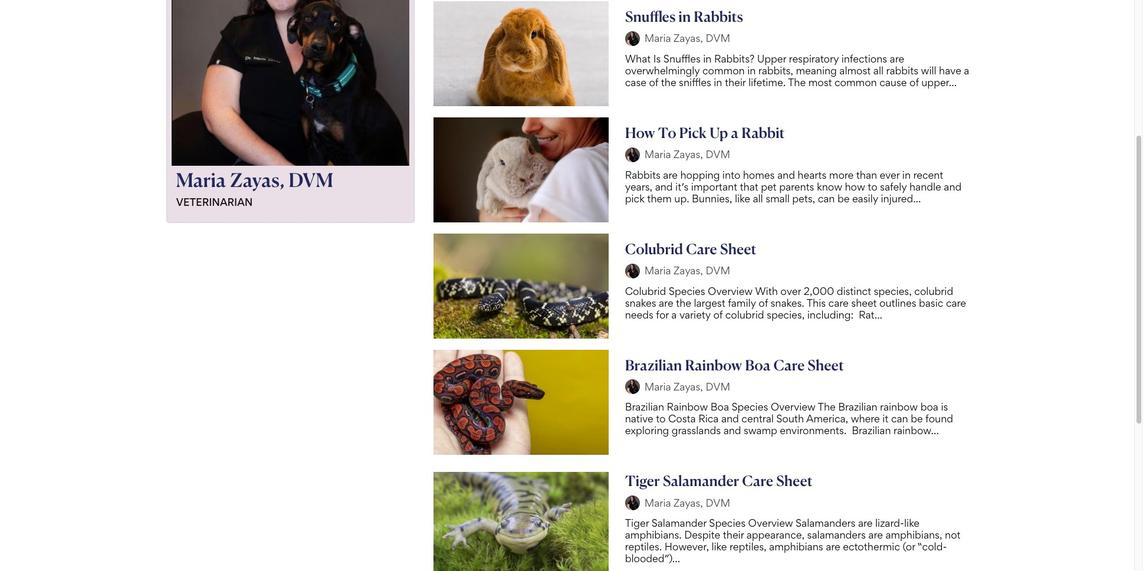 Task type: locate. For each thing, give the bounding box(es) containing it.
colubrid species overview with over 2,000 distinct species, colubrid snakes are the largest family of snakes. this care sheet outlines basic care needs for a variety of colubrid species, including:  rat...
[[625, 285, 967, 321]]

the inside the brazilian rainbow boa species overview the brazilian rainbow boa is native to costa rica and central south america, where it can be found exploring grasslands and swamp environments.  brazilian rainbow...
[[818, 401, 836, 413]]

0 vertical spatial care
[[687, 240, 718, 258]]

sheet up america,
[[808, 356, 845, 374]]

snakes
[[625, 297, 657, 309]]

1 horizontal spatial can
[[892, 413, 909, 425]]

care down swamp
[[743, 472, 774, 490]]

of right variety
[[714, 308, 723, 321]]

1 horizontal spatial colubrid
[[915, 285, 954, 297]]

dvm for brazilian
[[706, 381, 731, 393]]

maria up the is
[[645, 32, 671, 44]]

a inside colubrid species overview with over 2,000 distinct species, colubrid snakes are the largest family of snakes. this care sheet outlines basic care needs for a variety of colubrid species, including:  rat...
[[672, 308, 677, 321]]

maria zayas, dvm down snuffles in rabbits
[[645, 32, 731, 44]]

colubrid inside colubrid species overview with over 2,000 distinct species, colubrid snakes are the largest family of snakes. this care sheet outlines basic care needs for a variety of colubrid species, including:  rat...
[[625, 285, 667, 297]]

2 by image from the top
[[625, 496, 640, 511]]

2 vertical spatial species
[[710, 517, 746, 530]]

common down "infections"
[[835, 76, 877, 88]]

1 vertical spatial species,
[[767, 308, 805, 321]]

snakes.
[[771, 297, 805, 309]]

rainbow down variety
[[685, 356, 743, 374]]

sheet
[[852, 297, 877, 309]]

maria zayas, dvm for care
[[645, 264, 731, 277]]

1 vertical spatial to
[[656, 413, 666, 425]]

zayas, down 'pick'
[[674, 148, 703, 161]]

1 vertical spatial overview
[[771, 401, 816, 413]]

zayas, inside 'maria zayas, dvm veterinarian'
[[230, 168, 285, 192]]

rica
[[699, 413, 719, 425]]

to
[[868, 180, 878, 193], [656, 413, 666, 425]]

parents
[[780, 180, 815, 193]]

maria up 'amphibians.'
[[645, 497, 671, 509]]

to left costa
[[656, 413, 666, 425]]

boa up grasslands
[[711, 401, 729, 413]]

zayas, up despite
[[674, 497, 703, 509]]

0 vertical spatial can
[[818, 192, 835, 205]]

boa for species
[[711, 401, 729, 413]]

0 vertical spatial a
[[965, 64, 970, 77]]

species up variety
[[669, 285, 706, 297]]

3 by image from the top
[[625, 380, 640, 394]]

1 vertical spatial tiger
[[625, 517, 649, 530]]

2 vertical spatial like
[[712, 541, 727, 553]]

rainbow for species
[[667, 401, 708, 413]]

salamander inside 'tiger salamander species overview salamanders are lizard-like amphibians. despite their appearance, salamanders are amphibians, not reptiles. however, like reptiles, amphibians are ectothermic (or "cold- blooded")...'
[[652, 517, 707, 530]]

1 vertical spatial by image
[[625, 147, 640, 162]]

to right how
[[868, 180, 878, 193]]

overview inside colubrid species overview with over 2,000 distinct species, colubrid snakes are the largest family of snakes. this care sheet outlines basic care needs for a variety of colubrid species, including:  rat...
[[708, 285, 753, 297]]

pick
[[625, 192, 645, 205]]

are up cause on the right top of the page
[[890, 52, 905, 65]]

0 vertical spatial colubrid
[[625, 240, 684, 258]]

salamander
[[663, 472, 740, 490], [652, 517, 707, 530]]

small
[[766, 192, 790, 205]]

by image for brazilian
[[625, 380, 640, 394]]

america,
[[807, 413, 849, 425]]

by image up what
[[625, 31, 640, 46]]

2 tiger from the top
[[625, 517, 649, 530]]

can right it
[[892, 413, 909, 425]]

2 maria zayas, dvm from the top
[[645, 148, 731, 161]]

0 vertical spatial the
[[661, 76, 677, 88]]

salamander down grasslands
[[663, 472, 740, 490]]

0 vertical spatial like
[[735, 192, 751, 205]]

maria for snuffles
[[645, 32, 671, 44]]

0 horizontal spatial all
[[753, 192, 764, 205]]

tiger up reptiles.
[[625, 517, 649, 530]]

1 horizontal spatial boa
[[745, 356, 771, 374]]

into
[[723, 169, 741, 181]]

1 vertical spatial rabbits
[[625, 169, 661, 181]]

them
[[648, 192, 672, 205]]

common left lifetime.
[[703, 64, 745, 77]]

maria zayas, dvm image
[[171, 0, 409, 166]]

2 vertical spatial a
[[672, 308, 677, 321]]

brazilian rainbow boa species overview the brazilian rainbow boa is native to costa rica and central south america, where it can be found exploring grasslands and swamp environments.  brazilian rainbow...
[[625, 401, 954, 437]]

the left most
[[788, 76, 806, 88]]

0 horizontal spatial common
[[703, 64, 745, 77]]

species
[[669, 285, 706, 297], [732, 401, 769, 413], [710, 517, 746, 530]]

amphibians,
[[886, 529, 943, 541]]

0 horizontal spatial be
[[838, 192, 850, 205]]

their down rabbits?
[[725, 76, 746, 88]]

their
[[725, 76, 746, 88], [723, 529, 744, 541]]

what
[[625, 52, 651, 65]]

zayas, down snuffles in rabbits
[[674, 32, 703, 44]]

are
[[890, 52, 905, 65], [664, 169, 678, 181], [659, 297, 674, 309], [859, 517, 873, 530], [869, 529, 883, 541], [826, 541, 841, 553]]

1 vertical spatial boa
[[711, 401, 729, 413]]

overview up swamp
[[771, 401, 816, 413]]

1 tiger from the top
[[625, 472, 660, 490]]

maria zayas, dvm for rainbow
[[645, 381, 731, 393]]

0 vertical spatial tiger
[[625, 472, 660, 490]]

to inside rabbits are hopping into homes and hearts more than ever in recent years, and it's important that pet parents know how to safely handle and pick them up. bunnies, like all small pets, can be easily injured...
[[868, 180, 878, 193]]

0 vertical spatial by image
[[625, 264, 640, 278]]

not
[[946, 529, 961, 541]]

of right case
[[649, 76, 659, 88]]

be left easily
[[838, 192, 850, 205]]

care up the brazilian rainbow boa species overview the brazilian rainbow boa is native to costa rica and central south america, where it can be found exploring grasslands and swamp environments.  brazilian rainbow... at right
[[774, 356, 805, 374]]

dvm for how
[[706, 148, 731, 161]]

species inside colubrid species overview with over 2,000 distinct species, colubrid snakes are the largest family of snakes. this care sheet outlines basic care needs for a variety of colubrid species, including:  rat...
[[669, 285, 706, 297]]

can right pets,
[[818, 192, 835, 205]]

of
[[649, 76, 659, 88], [910, 76, 919, 88], [759, 297, 768, 309], [714, 308, 723, 321]]

common
[[703, 64, 745, 77], [835, 76, 877, 88]]

boa inside the brazilian rainbow boa species overview the brazilian rainbow boa is native to costa rica and central south america, where it can be found exploring grasslands and swamp environments.  brazilian rainbow...
[[711, 401, 729, 413]]

care right basic
[[947, 297, 967, 309]]

1 vertical spatial snuffles
[[664, 52, 701, 65]]

are inside what is snuffles in rabbits? upper respiratory infections are overwhelmingly common in rabbits, meaning almost all rabbits will have a case of the sniffles in their lifetime. the most common cause of upper...
[[890, 52, 905, 65]]

1 horizontal spatial to
[[868, 180, 878, 193]]

boa up central
[[745, 356, 771, 374]]

by image
[[625, 264, 640, 278], [625, 496, 640, 511]]

tiger down exploring
[[625, 472, 660, 490]]

maria zayas, dvm up costa
[[645, 381, 731, 393]]

maria zayas, dvm down 'pick'
[[645, 148, 731, 161]]

care
[[687, 240, 718, 258], [774, 356, 805, 374], [743, 472, 774, 490]]

overview inside the brazilian rainbow boa species overview the brazilian rainbow boa is native to costa rica and central south america, where it can be found exploring grasslands and swamp environments.  brazilian rainbow...
[[771, 401, 816, 413]]

1 horizontal spatial species,
[[874, 285, 912, 297]]

1 vertical spatial their
[[723, 529, 744, 541]]

in right ever
[[903, 169, 911, 181]]

1 horizontal spatial be
[[911, 413, 923, 425]]

rabbits,
[[759, 64, 794, 77]]

species, up rat...
[[874, 285, 912, 297]]

1 colubrid from the top
[[625, 240, 684, 258]]

zayas, up 'veterinarian'
[[230, 168, 285, 192]]

zayas, down colubrid care sheet
[[674, 264, 703, 277]]

a right for
[[672, 308, 677, 321]]

species up reptiles, in the bottom of the page
[[710, 517, 746, 530]]

years,
[[625, 180, 653, 193]]

in up sniffles
[[704, 52, 712, 65]]

overview up reptiles, in the bottom of the page
[[749, 517, 794, 530]]

1 vertical spatial the
[[676, 297, 692, 309]]

amphibians
[[770, 541, 824, 553]]

the
[[661, 76, 677, 88], [676, 297, 692, 309]]

zayas, for colubrid
[[674, 264, 703, 277]]

by image
[[625, 31, 640, 46], [625, 147, 640, 162], [625, 380, 640, 394]]

0 horizontal spatial like
[[712, 541, 727, 553]]

by image for how
[[625, 147, 640, 162]]

0 vertical spatial species
[[669, 285, 706, 297]]

rabbits?
[[715, 52, 755, 65]]

species, down over
[[767, 308, 805, 321]]

all right almost
[[874, 64, 884, 77]]

swamp
[[744, 425, 778, 437]]

have
[[940, 64, 962, 77]]

of left will
[[910, 76, 919, 88]]

0 vertical spatial overview
[[708, 285, 753, 297]]

maria up 'veterinarian'
[[176, 168, 226, 192]]

snuffles up the is
[[625, 8, 676, 25]]

of right family
[[759, 297, 768, 309]]

1 vertical spatial care
[[774, 356, 805, 374]]

2,000
[[804, 285, 835, 297]]

1 vertical spatial by image
[[625, 496, 640, 511]]

overview left with on the right of the page
[[708, 285, 753, 297]]

0 horizontal spatial care
[[829, 297, 849, 309]]

1 vertical spatial sheet
[[808, 356, 845, 374]]

dvm inside 'maria zayas, dvm veterinarian'
[[289, 168, 333, 192]]

maria zayas, dvm
[[645, 32, 731, 44], [645, 148, 731, 161], [645, 264, 731, 277], [645, 381, 731, 393], [645, 497, 731, 509]]

0 vertical spatial boa
[[745, 356, 771, 374]]

5 maria zayas, dvm from the top
[[645, 497, 731, 509]]

0 horizontal spatial a
[[672, 308, 677, 321]]

case
[[625, 76, 647, 88]]

tiger for tiger salamander species overview salamanders are lizard-like amphibians. despite their appearance, salamanders are amphibians, not reptiles. however, like reptiles, amphibians are ectothermic (or "cold- blooded")...
[[625, 517, 649, 530]]

1 maria zayas, dvm from the top
[[645, 32, 731, 44]]

infections
[[842, 52, 888, 65]]

maria inside 'maria zayas, dvm veterinarian'
[[176, 168, 226, 192]]

colubrid up needs
[[625, 285, 667, 297]]

0 horizontal spatial rabbits
[[625, 169, 661, 181]]

the right for
[[676, 297, 692, 309]]

species,
[[874, 285, 912, 297], [767, 308, 805, 321]]

brazilian
[[625, 356, 683, 374], [625, 401, 665, 413], [839, 401, 878, 413], [852, 425, 892, 437]]

2 horizontal spatial like
[[905, 517, 920, 530]]

a right up
[[731, 124, 739, 141]]

maria zayas, dvm down colubrid care sheet
[[645, 264, 731, 277]]

upper...
[[922, 76, 957, 88]]

dvm
[[706, 32, 731, 44], [706, 148, 731, 161], [289, 168, 333, 192], [706, 264, 731, 277], [706, 381, 731, 393], [706, 497, 731, 509]]

appearance,
[[747, 529, 805, 541]]

maria for how
[[645, 148, 671, 161]]

0 vertical spatial be
[[838, 192, 850, 205]]

maria zayas, dvm for salamander
[[645, 497, 731, 509]]

homes
[[743, 169, 775, 181]]

like up (or
[[905, 517, 920, 530]]

and
[[778, 169, 796, 181], [655, 180, 673, 193], [944, 180, 962, 193], [722, 413, 739, 425], [724, 425, 742, 437]]

to inside the brazilian rainbow boa species overview the brazilian rainbow boa is native to costa rica and central south america, where it can be found exploring grasslands and swamp environments.  brazilian rainbow...
[[656, 413, 666, 425]]

0 vertical spatial all
[[874, 64, 884, 77]]

almost
[[840, 64, 871, 77]]

colubrid down them
[[625, 240, 684, 258]]

like down into
[[735, 192, 751, 205]]

1 by image from the top
[[625, 31, 640, 46]]

can inside rabbits are hopping into homes and hearts more than ever in recent years, and it's important that pet parents know how to safely handle and pick them up. bunnies, like all small pets, can be easily injured...
[[818, 192, 835, 205]]

0 horizontal spatial boa
[[711, 401, 729, 413]]

however,
[[665, 541, 709, 553]]

their right despite
[[723, 529, 744, 541]]

1 vertical spatial salamander
[[652, 517, 707, 530]]

rainbow up grasslands
[[667, 401, 708, 413]]

sheet up salamanders
[[777, 472, 813, 490]]

0 vertical spatial rabbits
[[694, 8, 744, 25]]

1 by image from the top
[[625, 264, 640, 278]]

the right 'south'
[[818, 401, 836, 413]]

the left sniffles
[[661, 76, 677, 88]]

maria for colubrid
[[645, 264, 671, 277]]

ectothermic
[[843, 541, 901, 553]]

how
[[845, 180, 866, 193]]

rabbits up rabbits?
[[694, 8, 744, 25]]

0 vertical spatial colubrid
[[915, 285, 954, 297]]

maria
[[645, 32, 671, 44], [645, 148, 671, 161], [176, 168, 226, 192], [645, 264, 671, 277], [645, 381, 671, 393], [645, 497, 671, 509]]

be left found
[[911, 413, 923, 425]]

care right this at the bottom right of page
[[829, 297, 849, 309]]

4 maria zayas, dvm from the top
[[645, 381, 731, 393]]

meaning
[[796, 64, 837, 77]]

in left upper at top
[[748, 64, 756, 77]]

are right snakes
[[659, 297, 674, 309]]

1 vertical spatial can
[[892, 413, 909, 425]]

to
[[658, 124, 677, 141]]

sheet up with on the right of the page
[[720, 240, 757, 258]]

1 horizontal spatial the
[[818, 401, 836, 413]]

1 vertical spatial the
[[818, 401, 836, 413]]

can inside the brazilian rainbow boa species overview the brazilian rainbow boa is native to costa rica and central south america, where it can be found exploring grasslands and swamp environments.  brazilian rainbow...
[[892, 413, 909, 425]]

1 horizontal spatial care
[[743, 472, 774, 490]]

what is snuffles in rabbits? upper respiratory infections are overwhelmingly common in rabbits, meaning almost all rabbits will have a case of the sniffles in their lifetime. the most common cause of upper...
[[625, 52, 970, 88]]

2 by image from the top
[[625, 147, 640, 162]]

overview
[[708, 285, 753, 297], [771, 401, 816, 413], [749, 517, 794, 530]]

where
[[851, 413, 880, 425]]

1 horizontal spatial care
[[947, 297, 967, 309]]

2 colubrid from the top
[[625, 285, 667, 297]]

rabbits up pick
[[625, 169, 661, 181]]

rainbow inside the brazilian rainbow boa species overview the brazilian rainbow boa is native to costa rica and central south america, where it can be found exploring grasslands and swamp environments.  brazilian rainbow...
[[667, 401, 708, 413]]

rabbit
[[742, 124, 785, 141]]

2 vertical spatial overview
[[749, 517, 794, 530]]

1 horizontal spatial a
[[731, 124, 739, 141]]

by image down how
[[625, 147, 640, 162]]

2 horizontal spatial a
[[965, 64, 970, 77]]

species up swamp
[[732, 401, 769, 413]]

0 vertical spatial to
[[868, 180, 878, 193]]

largest
[[694, 297, 726, 309]]

by image up 'amphibians.'
[[625, 496, 640, 511]]

1 vertical spatial species
[[732, 401, 769, 413]]

in inside rabbits are hopping into homes and hearts more than ever in recent years, and it's important that pet parents know how to safely handle and pick them up. bunnies, like all small pets, can be easily injured...
[[903, 169, 911, 181]]

snuffles right the is
[[664, 52, 701, 65]]

lifetime.
[[749, 76, 786, 88]]

maria down to
[[645, 148, 671, 161]]

salamanders
[[808, 529, 866, 541]]

0 horizontal spatial colubrid
[[726, 308, 765, 321]]

zayas, up costa
[[674, 381, 703, 393]]

by image up native
[[625, 380, 640, 394]]

0 horizontal spatial to
[[656, 413, 666, 425]]

like left reptiles, in the bottom of the page
[[712, 541, 727, 553]]

maria up snakes
[[645, 264, 671, 277]]

tiger inside 'tiger salamander species overview salamanders are lizard-like amphibians. despite their appearance, salamanders are amphibians, not reptiles. however, like reptiles, amphibians are ectothermic (or "cold- blooded")...'
[[625, 517, 649, 530]]

0 vertical spatial salamander
[[663, 472, 740, 490]]

rat...
[[859, 308, 883, 321]]

2 vertical spatial sheet
[[777, 472, 813, 490]]

0 vertical spatial their
[[725, 76, 746, 88]]

are up them
[[664, 169, 678, 181]]

native
[[625, 413, 654, 425]]

boa
[[745, 356, 771, 374], [711, 401, 729, 413]]

maria zayas, dvm up despite
[[645, 497, 731, 509]]

tiger for tiger salamander care sheet
[[625, 472, 660, 490]]

2 horizontal spatial care
[[774, 356, 805, 374]]

snuffles
[[625, 8, 676, 25], [664, 52, 701, 65]]

1 vertical spatial like
[[905, 517, 920, 530]]

pick
[[680, 124, 707, 141]]

all left the small
[[753, 192, 764, 205]]

1 horizontal spatial all
[[874, 64, 884, 77]]

0 horizontal spatial the
[[788, 76, 806, 88]]

care down bunnies,
[[687, 240, 718, 258]]

1 vertical spatial rainbow
[[667, 401, 708, 413]]

1 vertical spatial all
[[753, 192, 764, 205]]

1 vertical spatial colubrid
[[625, 285, 667, 297]]

1 horizontal spatial like
[[735, 192, 751, 205]]

0 vertical spatial rainbow
[[685, 356, 743, 374]]

0 horizontal spatial can
[[818, 192, 835, 205]]

3 maria zayas, dvm from the top
[[645, 264, 731, 277]]

0 vertical spatial snuffles
[[625, 8, 676, 25]]

can
[[818, 192, 835, 205], [892, 413, 909, 425]]

a right have
[[965, 64, 970, 77]]

0 vertical spatial by image
[[625, 31, 640, 46]]

1 vertical spatial be
[[911, 413, 923, 425]]

for
[[656, 308, 669, 321]]

2 vertical spatial by image
[[625, 380, 640, 394]]

hopping
[[681, 169, 720, 181]]

zayas, for tiger
[[674, 497, 703, 509]]

salamander up however,
[[652, 517, 707, 530]]

will
[[922, 64, 937, 77]]

distinct
[[837, 285, 872, 297]]

all
[[874, 64, 884, 77], [753, 192, 764, 205]]

sheet
[[720, 240, 757, 258], [808, 356, 845, 374], [777, 472, 813, 490]]

boa for care
[[745, 356, 771, 374]]

by image up snakes
[[625, 264, 640, 278]]

grasslands
[[672, 425, 721, 437]]

maria up native
[[645, 381, 671, 393]]

rainbow for care
[[685, 356, 743, 374]]

colubrid
[[625, 240, 684, 258], [625, 285, 667, 297]]

0 vertical spatial the
[[788, 76, 806, 88]]



Task type: describe. For each thing, give the bounding box(es) containing it.
needs
[[625, 308, 654, 321]]

overview inside 'tiger salamander species overview salamanders are lizard-like amphibians. despite their appearance, salamanders are amphibians, not reptiles. however, like reptiles, amphibians are ectothermic (or "cold- blooded")...'
[[749, 517, 794, 530]]

0 horizontal spatial care
[[687, 240, 718, 258]]

over
[[781, 285, 802, 297]]

safely
[[881, 180, 907, 193]]

veterinarian
[[176, 196, 253, 208]]

2 vertical spatial care
[[743, 472, 774, 490]]

than
[[857, 169, 878, 181]]

species inside the brazilian rainbow boa species overview the brazilian rainbow boa is native to costa rica and central south america, where it can be found exploring grasslands and swamp environments.  brazilian rainbow...
[[732, 401, 769, 413]]

family
[[728, 297, 757, 309]]

central
[[742, 413, 774, 425]]

be inside rabbits are hopping into homes and hearts more than ever in recent years, and it's important that pet parents know how to safely handle and pick them up. bunnies, like all small pets, can be easily injured...
[[838, 192, 850, 205]]

dvm for snuffles
[[706, 32, 731, 44]]

in up overwhelmingly
[[679, 8, 691, 25]]

south
[[777, 413, 804, 425]]

colubrid for colubrid species overview with over 2,000 distinct species, colubrid snakes are the largest family of snakes. this care sheet outlines basic care needs for a variety of colubrid species, including:  rat...
[[625, 285, 667, 297]]

brazilian rainbow boa care sheet
[[625, 356, 845, 374]]

zayas, for how
[[674, 148, 703, 161]]

maria zayas, dvm for to
[[645, 148, 731, 161]]

tiger salamander care sheet
[[625, 472, 813, 490]]

despite
[[685, 529, 721, 541]]

1 care from the left
[[829, 297, 849, 309]]

the inside what is snuffles in rabbits? upper respiratory infections are overwhelmingly common in rabbits, meaning almost all rabbits will have a case of the sniffles in their lifetime. the most common cause of upper...
[[788, 76, 806, 88]]

in right sniffles
[[714, 76, 723, 88]]

salamander for species
[[652, 517, 707, 530]]

sniffles
[[679, 76, 712, 88]]

basic
[[920, 297, 944, 309]]

maria for brazilian
[[645, 381, 671, 393]]

zayas, for snuffles
[[674, 32, 703, 44]]

by image for tiger
[[625, 496, 640, 511]]

"cold-
[[918, 541, 947, 553]]

1 vertical spatial colubrid
[[726, 308, 765, 321]]

are left the lizard-
[[859, 517, 873, 530]]

maria for tiger
[[645, 497, 671, 509]]

2 care from the left
[[947, 297, 967, 309]]

be inside the brazilian rainbow boa species overview the brazilian rainbow boa is native to costa rica and central south america, where it can be found exploring grasslands and swamp environments.  brazilian rainbow...
[[911, 413, 923, 425]]

maria zayas, dvm for in
[[645, 32, 731, 44]]

salamanders
[[796, 517, 856, 530]]

brazilian down rainbow
[[852, 425, 892, 437]]

boa
[[921, 401, 939, 413]]

pet
[[762, 180, 777, 193]]

overwhelmingly
[[625, 64, 700, 77]]

their inside what is snuffles in rabbits? upper respiratory infections are overwhelmingly common in rabbits, meaning almost all rabbits will have a case of the sniffles in their lifetime. the most common cause of upper...
[[725, 76, 746, 88]]

bunnies,
[[692, 192, 733, 205]]

colubrid for colubrid care sheet
[[625, 240, 684, 258]]

rainbow
[[881, 401, 918, 413]]

up.
[[675, 192, 690, 205]]

rainbow...
[[894, 425, 940, 437]]

tiger salamander species overview salamanders are lizard-like amphibians. despite their appearance, salamanders are amphibians, not reptiles. however, like reptiles, amphibians are ectothermic (or "cold- blooded")...
[[625, 517, 961, 565]]

variety
[[680, 308, 711, 321]]

it
[[883, 413, 889, 425]]

dvm for tiger
[[706, 497, 731, 509]]

reptiles.
[[625, 541, 662, 553]]

rabbits are hopping into homes and hearts more than ever in recent years, and it's important that pet parents know how to safely handle and pick them up. bunnies, like all small pets, can be easily injured...
[[625, 169, 962, 205]]

0 horizontal spatial species,
[[767, 308, 805, 321]]

ever
[[880, 169, 900, 181]]

their inside 'tiger salamander species overview salamanders are lizard-like amphibians. despite their appearance, salamanders are amphibians, not reptiles. however, like reptiles, amphibians are ectothermic (or "cold- blooded")...'
[[723, 529, 744, 541]]

the inside colubrid species overview with over 2,000 distinct species, colubrid snakes are the largest family of snakes. this care sheet outlines basic care needs for a variety of colubrid species, including:  rat...
[[676, 297, 692, 309]]

exploring
[[625, 425, 669, 437]]

by image for snuffles
[[625, 31, 640, 46]]

all inside rabbits are hopping into homes and hearts more than ever in recent years, and it's important that pet parents know how to safely handle and pick them up. bunnies, like all small pets, can be easily injured...
[[753, 192, 764, 205]]

brazilian left it
[[839, 401, 878, 413]]

rabbits
[[887, 64, 919, 77]]

how to pick up a rabbit
[[625, 124, 785, 141]]

the inside what is snuffles in rabbits? upper respiratory infections are overwhelmingly common in rabbits, meaning almost all rabbits will have a case of the sniffles in their lifetime. the most common cause of upper...
[[661, 76, 677, 88]]

1 horizontal spatial rabbits
[[694, 8, 744, 25]]

(or
[[903, 541, 916, 553]]

amphibians.
[[625, 529, 682, 541]]

rabbits inside rabbits are hopping into homes and hearts more than ever in recent years, and it's important that pet parents know how to safely handle and pick them up. bunnies, like all small pets, can be easily injured...
[[625, 169, 661, 181]]

snuffles inside what is snuffles in rabbits? upper respiratory infections are overwhelmingly common in rabbits, meaning almost all rabbits will have a case of the sniffles in their lifetime. the most common cause of upper...
[[664, 52, 701, 65]]

a inside what is snuffles in rabbits? upper respiratory infections are overwhelmingly common in rabbits, meaning almost all rabbits will have a case of the sniffles in their lifetime. the most common cause of upper...
[[965, 64, 970, 77]]

upper
[[758, 52, 787, 65]]

respiratory
[[789, 52, 839, 65]]

it's
[[676, 180, 689, 193]]

with
[[756, 285, 778, 297]]

dvm for colubrid
[[706, 264, 731, 277]]

1 vertical spatial a
[[731, 124, 739, 141]]

is
[[942, 401, 949, 413]]

zayas, for brazilian
[[674, 381, 703, 393]]

that
[[740, 180, 759, 193]]

like inside rabbits are hopping into homes and hearts more than ever in recent years, and it's important that pet parents know how to safely handle and pick them up. bunnies, like all small pets, can be easily injured...
[[735, 192, 751, 205]]

easily
[[853, 192, 879, 205]]

brazilian up exploring
[[625, 401, 665, 413]]

species inside 'tiger salamander species overview salamanders are lizard-like amphibians. despite their appearance, salamanders are amphibians, not reptiles. however, like reptiles, amphibians are ectothermic (or "cold- blooded")...'
[[710, 517, 746, 530]]

by image for colubrid
[[625, 264, 640, 278]]

are left (or
[[869, 529, 883, 541]]

blooded")...
[[625, 553, 681, 565]]

injured...
[[881, 192, 922, 205]]

is
[[654, 52, 661, 65]]

outlines
[[880, 297, 917, 309]]

cause
[[880, 76, 907, 88]]

are down salamanders
[[826, 541, 841, 553]]

all inside what is snuffles in rabbits? upper respiratory infections are overwhelmingly common in rabbits, meaning almost all rabbits will have a case of the sniffles in their lifetime. the most common cause of upper...
[[874, 64, 884, 77]]

hearts
[[798, 169, 827, 181]]

found
[[926, 413, 954, 425]]

how
[[625, 124, 655, 141]]

are inside colubrid species overview with over 2,000 distinct species, colubrid snakes are the largest family of snakes. this care sheet outlines basic care needs for a variety of colubrid species, including:  rat...
[[659, 297, 674, 309]]

more
[[830, 169, 854, 181]]

0 vertical spatial species,
[[874, 285, 912, 297]]

up
[[710, 124, 729, 141]]

1 horizontal spatial common
[[835, 76, 877, 88]]

colubrid care sheet
[[625, 240, 757, 258]]

recent
[[914, 169, 944, 181]]

most
[[809, 76, 832, 88]]

are inside rabbits are hopping into homes and hearts more than ever in recent years, and it's important that pet parents know how to safely handle and pick them up. bunnies, like all small pets, can be easily injured...
[[664, 169, 678, 181]]

pets,
[[793, 192, 816, 205]]

snuffles in rabbits
[[625, 8, 744, 25]]

maria zayas, dvm veterinarian
[[176, 168, 333, 208]]

lizard-
[[876, 517, 905, 530]]

salamander for care
[[663, 472, 740, 490]]

reptiles,
[[730, 541, 767, 553]]

0 vertical spatial sheet
[[720, 240, 757, 258]]

handle
[[910, 180, 942, 193]]

important
[[692, 180, 738, 193]]

brazilian down for
[[625, 356, 683, 374]]

costa
[[669, 413, 696, 425]]

know
[[817, 180, 843, 193]]



Task type: vqa. For each thing, say whether or not it's contained in the screenshot.
THE DOG PERITONITIS
no



